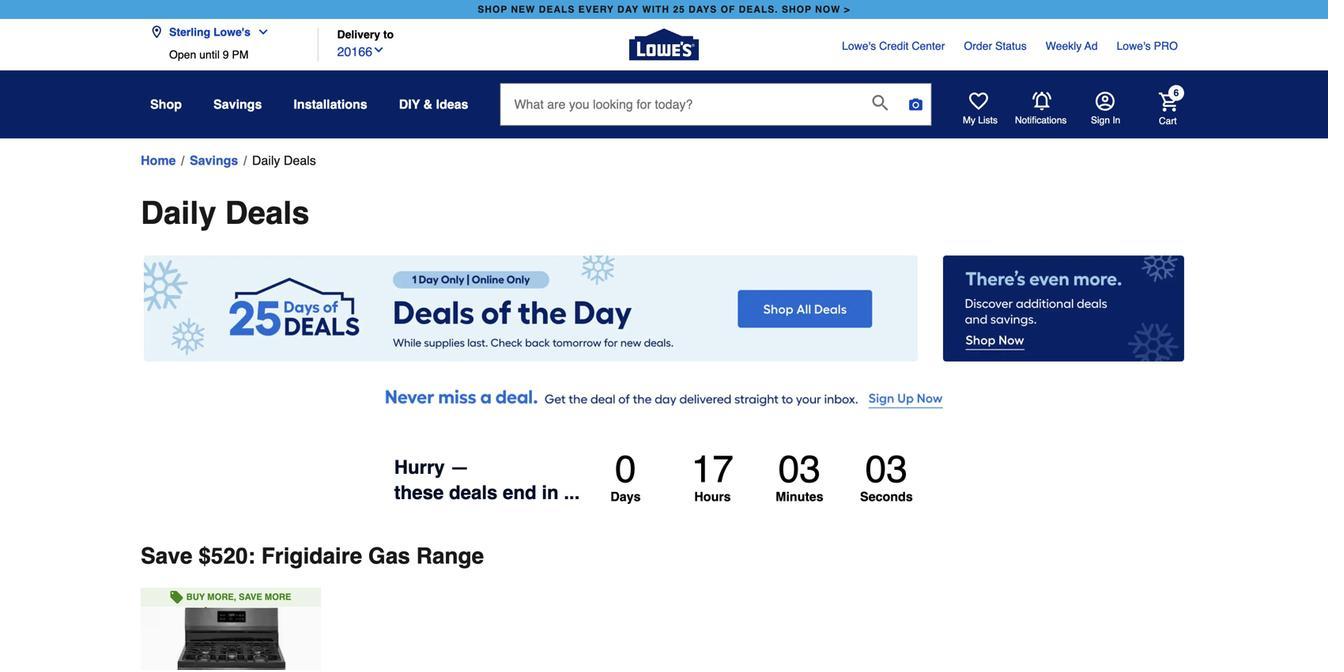 Task type: vqa. For each thing, say whether or not it's contained in the screenshot.
2nd Get from the right
no



Task type: locate. For each thing, give the bounding box(es) containing it.
to
[[384, 28, 394, 41]]

daily down home link
[[141, 195, 216, 231]]

1 horizontal spatial 03
[[866, 447, 908, 491]]

lowe's credit center
[[843, 40, 946, 52]]

hurry
[[394, 457, 445, 478]]

>
[[845, 4, 851, 15]]

diy & ideas button
[[399, 90, 469, 119]]

9
[[223, 48, 229, 61]]

2 horizontal spatial lowe's
[[1117, 40, 1152, 52]]

more,
[[207, 592, 236, 602]]

lowe's
[[214, 26, 251, 38], [843, 40, 877, 52], [1117, 40, 1152, 52]]

now
[[816, 4, 841, 15]]

savings right home
[[190, 153, 238, 168]]

1 vertical spatial chevron down image
[[373, 44, 385, 56]]

daily deals right 'savings' link
[[252, 153, 316, 168]]

my
[[964, 115, 976, 126]]

chevron down image
[[251, 26, 270, 38], [373, 44, 385, 56]]

shop left new
[[478, 4, 508, 15]]

range
[[417, 544, 484, 569]]

0 vertical spatial deals
[[284, 153, 316, 168]]

shop left now
[[782, 4, 812, 15]]

sign
[[1092, 115, 1111, 126]]

0 horizontal spatial 03
[[779, 447, 821, 491]]

chevron down image inside '20166' button
[[373, 44, 385, 56]]

weekly
[[1046, 40, 1082, 52]]

shop new deals every day with 25 days of deals. shop now >
[[478, 4, 851, 15]]

1 horizontal spatial daily
[[252, 153, 280, 168]]

deals down daily deals link
[[225, 195, 310, 231]]

1 vertical spatial daily
[[141, 195, 216, 231]]

0 horizontal spatial lowe's
[[214, 26, 251, 38]]

lowe's pro link
[[1117, 38, 1179, 54]]

never miss a deal. get the deal of the day delivered straight to your inbox. image
[[141, 377, 1188, 417]]

0 horizontal spatial shop
[[478, 4, 508, 15]]

1 horizontal spatial chevron down image
[[373, 44, 385, 56]]

more
[[265, 592, 291, 602]]

03 minutes
[[776, 447, 824, 504]]

1 vertical spatial deals
[[225, 195, 310, 231]]

1 03 from the left
[[779, 447, 821, 491]]

sterling lowe's
[[169, 26, 251, 38]]

lists
[[979, 115, 998, 126]]

0 horizontal spatial daily
[[141, 195, 216, 231]]

weekly ad
[[1046, 40, 1098, 52]]

lowe's pro
[[1117, 40, 1179, 52]]

lowe's left pro
[[1117, 40, 1152, 52]]

home
[[141, 153, 176, 168]]

lowe's up 9
[[214, 26, 251, 38]]

deals
[[284, 153, 316, 168], [225, 195, 310, 231]]

0 vertical spatial savings
[[214, 97, 262, 112]]

sterling lowe's button
[[150, 16, 276, 48]]

20166 button
[[337, 41, 385, 61]]

0 vertical spatial chevron down image
[[251, 26, 270, 38]]

03 for 03 minutes
[[779, 447, 821, 491]]

installations button
[[294, 90, 368, 119]]

&
[[424, 97, 433, 112]]

1 vertical spatial savings
[[190, 153, 238, 168]]

of
[[721, 4, 736, 15]]

savings down pm at the left of the page
[[214, 97, 262, 112]]

savings for 'savings' link
[[190, 153, 238, 168]]

lowe's for lowe's credit center
[[843, 40, 877, 52]]

1 horizontal spatial lowe's
[[843, 40, 877, 52]]

daily deals
[[252, 153, 316, 168], [141, 195, 310, 231]]

there's even more. discover additional deals and savings. shop now. image
[[944, 256, 1185, 362]]

lowe's left credit
[[843, 40, 877, 52]]

ideas
[[436, 97, 469, 112]]

minutes
[[776, 489, 824, 504]]

2 shop from the left
[[782, 4, 812, 15]]

savings
[[214, 97, 262, 112], [190, 153, 238, 168]]

None search field
[[500, 83, 932, 140]]

daily right 'savings' link
[[252, 153, 280, 168]]

installations
[[294, 97, 368, 112]]

deals down installations button
[[284, 153, 316, 168]]

savings link
[[190, 151, 238, 170]]

days
[[611, 489, 641, 504]]

2 03 from the left
[[866, 447, 908, 491]]

1 vertical spatial daily deals
[[141, 195, 310, 231]]

until
[[199, 48, 220, 61]]

daily
[[252, 153, 280, 168], [141, 195, 216, 231]]

save
[[141, 544, 193, 569]]

seconds
[[861, 489, 913, 504]]

03
[[779, 447, 821, 491], [866, 447, 908, 491]]

daily deals down 'savings' link
[[141, 195, 310, 231]]

03 inside 03 seconds
[[866, 447, 908, 491]]

0 vertical spatial daily
[[252, 153, 280, 168]]

lowe's inside button
[[214, 26, 251, 38]]

hurry — these deals end in ...
[[394, 457, 580, 504]]

diy
[[399, 97, 420, 112]]

hours
[[695, 489, 731, 504]]

timer
[[580, 447, 935, 512]]

deals
[[539, 4, 575, 15]]

shop
[[478, 4, 508, 15], [782, 4, 812, 15]]

03 inside 03 minutes
[[779, 447, 821, 491]]

lowe's home improvement cart image
[[1160, 92, 1179, 111]]

1 horizontal spatial shop
[[782, 4, 812, 15]]



Task type: describe. For each thing, give the bounding box(es) containing it.
sign in button
[[1092, 92, 1121, 127]]

lowe's for lowe's pro
[[1117, 40, 1152, 52]]

home link
[[141, 151, 176, 170]]

in
[[542, 482, 559, 504]]

1 shop from the left
[[478, 4, 508, 15]]

gas
[[369, 544, 410, 569]]

my lists link
[[964, 92, 998, 127]]

cart
[[1160, 115, 1178, 126]]

20166
[[337, 44, 373, 59]]

with
[[643, 4, 670, 15]]

shop new deals every day with 25 days of deals. shop now > link
[[475, 0, 854, 19]]

30-in 5 burners 5-cu ft self-cleaning freestanding natural gas range (black stainless steel) image
[[141, 607, 321, 670]]

order
[[965, 40, 993, 52]]

savings for savings "button"
[[214, 97, 262, 112]]

$520:
[[199, 544, 255, 569]]

pro
[[1155, 40, 1179, 52]]

03 seconds
[[861, 447, 913, 504]]

ad
[[1085, 40, 1098, 52]]

buy more, save more
[[186, 592, 291, 602]]

0 horizontal spatial chevron down image
[[251, 26, 270, 38]]

save
[[239, 592, 262, 602]]

lowe's home improvement lists image
[[970, 92, 989, 111]]

order status
[[965, 40, 1027, 52]]

open
[[169, 48, 196, 61]]

1-day online-only deals of the day. while supplies last. image
[[144, 256, 918, 362]]

open until 9 pm
[[169, 48, 249, 61]]

in
[[1113, 115, 1121, 126]]

lowe's home improvement account image
[[1096, 92, 1115, 111]]

...
[[564, 482, 580, 504]]

new
[[511, 4, 536, 15]]

0 vertical spatial daily deals
[[252, 153, 316, 168]]

6
[[1174, 87, 1180, 98]]

status
[[996, 40, 1027, 52]]

shop
[[150, 97, 182, 112]]

0
[[615, 447, 637, 491]]

end
[[503, 482, 537, 504]]

03 for 03 seconds
[[866, 447, 908, 491]]

pm
[[232, 48, 249, 61]]

search image
[[873, 95, 889, 111]]

deals.
[[739, 4, 779, 15]]

—
[[450, 457, 469, 478]]

my lists
[[964, 115, 998, 126]]

center
[[912, 40, 946, 52]]

17 hours
[[692, 447, 734, 504]]

notifications
[[1016, 115, 1067, 126]]

Search Query text field
[[501, 84, 860, 125]]

diy & ideas
[[399, 97, 469, 112]]

sterling
[[169, 26, 211, 38]]

0 days
[[611, 447, 641, 504]]

timer containing 0
[[580, 447, 935, 512]]

weekly ad link
[[1046, 38, 1098, 54]]

day
[[618, 4, 639, 15]]

every
[[579, 4, 615, 15]]

these
[[394, 482, 444, 504]]

shop button
[[150, 90, 182, 119]]

delivery to
[[337, 28, 394, 41]]

delivery
[[337, 28, 380, 41]]

17
[[692, 447, 734, 491]]

order status link
[[965, 38, 1027, 54]]

daily deals link
[[252, 151, 316, 170]]

deals
[[449, 482, 498, 504]]

camera image
[[908, 97, 924, 112]]

save $520: frigidaire gas range
[[141, 544, 484, 569]]

buy
[[186, 592, 205, 602]]

sign in
[[1092, 115, 1121, 126]]

credit
[[880, 40, 909, 52]]

frigidaire
[[261, 544, 362, 569]]

lowe's home improvement notification center image
[[1033, 92, 1052, 111]]

days
[[689, 4, 718, 15]]

savings button
[[214, 90, 262, 119]]

25
[[673, 4, 686, 15]]

location image
[[150, 26, 163, 38]]

tag filled image
[[171, 591, 183, 604]]

lowe's home improvement logo image
[[630, 10, 699, 80]]

lowe's credit center link
[[843, 38, 946, 54]]



